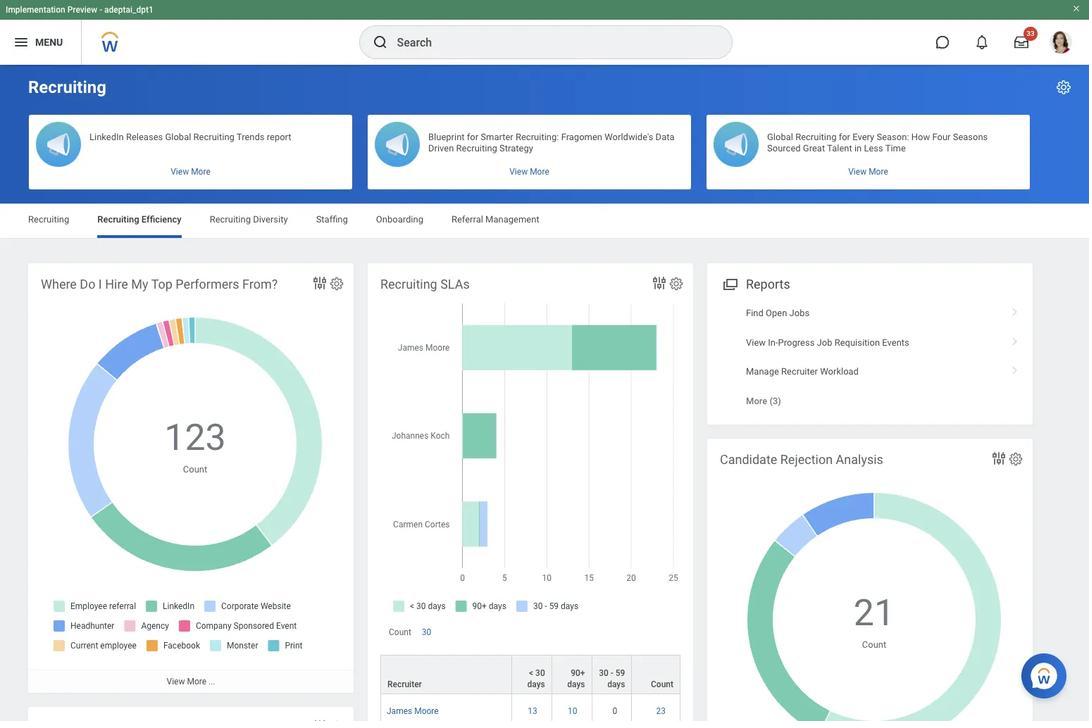 Task type: vqa. For each thing, say whether or not it's contained in the screenshot.
Headcount Plan to Pipeline element
no



Task type: locate. For each thing, give the bounding box(es) containing it.
30 inside button
[[422, 628, 431, 638]]

0 button
[[613, 706, 620, 718]]

days inside 90+ days popup button
[[567, 680, 585, 690]]

1 vertical spatial view
[[167, 677, 185, 687]]

0 horizontal spatial more
[[187, 677, 207, 687]]

0 vertical spatial configure and view chart data image
[[651, 275, 668, 292]]

1 horizontal spatial -
[[611, 669, 614, 679]]

1 horizontal spatial for
[[839, 132, 851, 142]]

global up the sourced
[[767, 132, 793, 142]]

manage recruiter workload link
[[707, 357, 1033, 386]]

configure and view chart data image inside recruiting slas element
[[651, 275, 668, 292]]

chevron right image inside view in-progress job requisition events link
[[1006, 332, 1025, 346]]

13
[[528, 707, 537, 717]]

view for view more ...
[[167, 677, 185, 687]]

tab list containing recruiting
[[14, 204, 1075, 238]]

for up talent
[[839, 132, 851, 142]]

james moore
[[387, 707, 439, 717]]

configure and view chart data image
[[651, 275, 668, 292], [991, 450, 1008, 467], [311, 719, 328, 722]]

count
[[183, 464, 207, 475], [389, 628, 411, 638], [862, 640, 887, 650], [651, 680, 674, 690]]

1 horizontal spatial global
[[767, 132, 793, 142]]

recruiting slas
[[381, 277, 470, 292]]

days
[[527, 680, 545, 690], [567, 680, 585, 690], [608, 680, 625, 690]]

for inside global recruiting for every season: how four seasons sourced great talent in less time
[[839, 132, 851, 142]]

0 vertical spatial chevron right image
[[1006, 303, 1025, 317]]

main content
[[0, 65, 1089, 722]]

where do i hire my top performers from?
[[41, 277, 278, 292]]

90+
[[571, 669, 585, 679]]

list containing find open jobs
[[707, 299, 1033, 416]]

requisition
[[835, 337, 880, 348]]

row containing james moore
[[381, 695, 681, 722]]

fragomen
[[561, 132, 603, 142]]

chevron right image
[[1006, 303, 1025, 317], [1006, 332, 1025, 346], [1006, 361, 1025, 376]]

days down 90+
[[567, 680, 585, 690]]

search image
[[372, 34, 389, 51]]

0 horizontal spatial days
[[527, 680, 545, 690]]

30
[[422, 628, 431, 638], [536, 669, 545, 679], [599, 669, 609, 679]]

recruiter inside list
[[782, 366, 818, 377]]

recruiting left trends
[[194, 132, 235, 142]]

count inside popup button
[[651, 680, 674, 690]]

manage recruiter workload
[[746, 366, 859, 377]]

30 left 59
[[599, 669, 609, 679]]

recruiting
[[28, 78, 106, 97], [194, 132, 235, 142], [796, 132, 837, 142], [456, 143, 497, 154], [28, 214, 69, 225], [97, 214, 139, 225], [210, 214, 251, 225], [381, 277, 437, 292]]

row up the 13 at the bottom left of page
[[381, 656, 681, 695]]

1 vertical spatial configure and view chart data image
[[991, 450, 1008, 467]]

onboarding
[[376, 214, 423, 225]]

0 horizontal spatial view
[[167, 677, 185, 687]]

candidate
[[720, 452, 777, 467]]

configure candidate decline analysis image
[[329, 720, 345, 722]]

diversity
[[253, 214, 288, 225]]

recruiter up the james moore link
[[388, 680, 422, 690]]

recruiting down menu
[[28, 78, 106, 97]]

days down <
[[527, 680, 545, 690]]

2 horizontal spatial days
[[608, 680, 625, 690]]

tab list inside main content
[[14, 204, 1075, 238]]

30 right <
[[536, 669, 545, 679]]

2 chevron right image from the top
[[1006, 332, 1025, 346]]

efficiency
[[141, 214, 182, 225]]

view inside where do i hire my top performers from? element
[[167, 677, 185, 687]]

talent
[[827, 143, 852, 154]]

recruiting diversity
[[210, 214, 288, 225]]

chevron right image for find open jobs
[[1006, 303, 1025, 317]]

configure and view chart data image left configure candidate decline analysis icon in the bottom of the page
[[311, 719, 328, 722]]

1 for from the left
[[467, 132, 479, 142]]

-
[[99, 5, 102, 15], [611, 669, 614, 679]]

main content containing 123
[[0, 65, 1089, 722]]

- inside 30 - 59 days
[[611, 669, 614, 679]]

less
[[864, 143, 883, 154]]

90+ days button
[[552, 656, 592, 694]]

count button
[[632, 656, 680, 694]]

3 days from the left
[[608, 680, 625, 690]]

recruiting efficiency
[[97, 214, 182, 225]]

1 row from the top
[[381, 656, 681, 695]]

30 inside < 30 days
[[536, 669, 545, 679]]

recruiting down the smarter
[[456, 143, 497, 154]]

view in-progress job requisition events link
[[707, 328, 1033, 357]]

1 horizontal spatial 30
[[536, 669, 545, 679]]

1 horizontal spatial days
[[567, 680, 585, 690]]

preview
[[67, 5, 97, 15]]

0 horizontal spatial for
[[467, 132, 479, 142]]

1 horizontal spatial configure and view chart data image
[[651, 275, 668, 292]]

row
[[381, 656, 681, 695], [381, 695, 681, 722]]

tab list
[[14, 204, 1075, 238]]

0 vertical spatial recruiter
[[782, 366, 818, 377]]

123 button
[[164, 414, 228, 463]]

how
[[912, 132, 930, 142]]

workload
[[820, 366, 859, 377]]

where do i hire my top performers from? element
[[28, 264, 354, 694]]

configure and view chart data image left configure candidate rejection analysis icon
[[991, 450, 1008, 467]]

1 horizontal spatial recruiter
[[782, 366, 818, 377]]

find open jobs link
[[707, 299, 1033, 328]]

0 horizontal spatial configure and view chart data image
[[311, 719, 328, 722]]

where
[[41, 277, 77, 292]]

1 vertical spatial chevron right image
[[1006, 332, 1025, 346]]

great
[[803, 143, 825, 154]]

10
[[568, 707, 578, 717]]

for inside blueprint for smarter recruiting: fragomen worldwide's data driven recruiting strategy
[[467, 132, 479, 142]]

count down 21 button
[[862, 640, 887, 650]]

0 vertical spatial more
[[746, 396, 768, 407]]

global inside global recruiting for every season: how four seasons sourced great talent in less time
[[767, 132, 793, 142]]

0 vertical spatial view
[[746, 337, 766, 348]]

progress
[[778, 337, 815, 348]]

configure candidate rejection analysis image
[[1008, 452, 1024, 467]]

view left "in-"
[[746, 337, 766, 348]]

1 vertical spatial more
[[187, 677, 207, 687]]

33 button
[[1006, 27, 1038, 58]]

days down 59
[[608, 680, 625, 690]]

1 horizontal spatial view
[[746, 337, 766, 348]]

events
[[882, 337, 910, 348]]

2 global from the left
[[767, 132, 793, 142]]

2 horizontal spatial 30
[[599, 669, 609, 679]]

blueprint
[[428, 132, 465, 142]]

configure this page image
[[1056, 79, 1073, 96]]

jobs
[[790, 308, 810, 319]]

view left ...
[[167, 677, 185, 687]]

1 vertical spatial recruiter
[[388, 680, 422, 690]]

3 chevron right image from the top
[[1006, 361, 1025, 376]]

21 count
[[854, 592, 895, 650]]

for
[[467, 132, 479, 142], [839, 132, 851, 142]]

more left (3)
[[746, 396, 768, 407]]

30 up recruiter "popup button"
[[422, 628, 431, 638]]

0 horizontal spatial global
[[165, 132, 191, 142]]

chevron right image inside the find open jobs link
[[1006, 303, 1025, 317]]

1 days from the left
[[527, 680, 545, 690]]

recruiting left efficiency
[[97, 214, 139, 225]]

2 row from the top
[[381, 695, 681, 722]]

justify image
[[13, 34, 30, 51]]

recruiting up great
[[796, 132, 837, 142]]

0 horizontal spatial recruiter
[[388, 680, 422, 690]]

2 horizontal spatial configure and view chart data image
[[991, 450, 1008, 467]]

chevron right image for manage recruiter workload
[[1006, 361, 1025, 376]]

1 chevron right image from the top
[[1006, 303, 1025, 317]]

count down 123 button on the left
[[183, 464, 207, 475]]

<
[[529, 669, 534, 679]]

recruiting left slas
[[381, 277, 437, 292]]

more (3) button
[[746, 395, 781, 408]]

- left 59
[[611, 669, 614, 679]]

row down < 30 days
[[381, 695, 681, 722]]

0 horizontal spatial 30
[[422, 628, 431, 638]]

smarter
[[481, 132, 514, 142]]

recruiter down progress
[[782, 366, 818, 377]]

- right preview
[[99, 5, 102, 15]]

2 vertical spatial chevron right image
[[1006, 361, 1025, 376]]

linkedin releases global recruiting trends report button
[[29, 115, 352, 190]]

0 vertical spatial -
[[99, 5, 102, 15]]

count up 23 button at bottom
[[651, 680, 674, 690]]

top
[[151, 277, 173, 292]]

1 horizontal spatial more
[[746, 396, 768, 407]]

menu banner
[[0, 0, 1089, 65]]

days inside 30 - 59 days
[[608, 680, 625, 690]]

reports
[[746, 277, 790, 292]]

more left ...
[[187, 677, 207, 687]]

2 days from the left
[[567, 680, 585, 690]]

configure and view chart data image left configure recruiting slas image
[[651, 275, 668, 292]]

more (3)
[[746, 396, 781, 407]]

for left the smarter
[[467, 132, 479, 142]]

0
[[613, 707, 618, 717]]

0 horizontal spatial -
[[99, 5, 102, 15]]

moore
[[414, 707, 439, 717]]

referral
[[452, 214, 483, 225]]

1 vertical spatial -
[[611, 669, 614, 679]]

recruiting inside blueprint for smarter recruiting: fragomen worldwide's data driven recruiting strategy
[[456, 143, 497, 154]]

2 for from the left
[[839, 132, 851, 142]]

chevron right image inside manage recruiter workload link
[[1006, 361, 1025, 376]]

configure and view chart data image
[[311, 275, 328, 292]]

recruiter
[[782, 366, 818, 377], [388, 680, 422, 690]]

more inside where do i hire my top performers from? element
[[187, 677, 207, 687]]

i
[[99, 277, 102, 292]]

candidate rejection analysis
[[720, 452, 884, 467]]

30 inside 30 - 59 days
[[599, 669, 609, 679]]

list
[[707, 299, 1033, 416]]

blueprint for smarter recruiting: fragomen worldwide's data driven recruiting strategy
[[428, 132, 675, 154]]

view
[[746, 337, 766, 348], [167, 677, 185, 687]]

global
[[165, 132, 191, 142], [767, 132, 793, 142]]

open
[[766, 308, 787, 319]]

global right releases
[[165, 132, 191, 142]]

configure and view chart data image for recruiting slas
[[651, 275, 668, 292]]



Task type: describe. For each thing, give the bounding box(es) containing it.
30 button
[[422, 627, 434, 639]]

in-
[[768, 337, 778, 348]]

releases
[[126, 132, 163, 142]]

season:
[[877, 132, 909, 142]]

recruiter inside "popup button"
[[388, 680, 422, 690]]

james moore link
[[387, 704, 439, 717]]

view more ...
[[167, 677, 215, 687]]

slas
[[441, 277, 470, 292]]

count inside 123 count
[[183, 464, 207, 475]]

time
[[886, 143, 906, 154]]

inbox large image
[[1015, 35, 1029, 49]]

staffing
[[316, 214, 348, 225]]

more inside dropdown button
[[746, 396, 768, 407]]

implementation
[[6, 5, 65, 15]]

report
[[267, 132, 291, 142]]

trends
[[237, 132, 265, 142]]

my
[[131, 277, 148, 292]]

job
[[817, 337, 833, 348]]

< 30 days
[[527, 669, 545, 690]]

(3)
[[770, 396, 781, 407]]

recruiting inside global recruiting for every season: how four seasons sourced great talent in less time
[[796, 132, 837, 142]]

count inside 21 count
[[862, 640, 887, 650]]

more (3) link
[[707, 386, 1033, 416]]

blueprint for smarter recruiting: fragomen worldwide's data driven recruiting strategy button
[[368, 115, 691, 190]]

21
[[854, 592, 895, 635]]

notifications large image
[[975, 35, 989, 49]]

seasons
[[953, 132, 988, 142]]

implementation preview -   adeptai_dpt1
[[6, 5, 154, 15]]

< 30 days button
[[512, 656, 552, 694]]

count left 30 button on the left of the page
[[389, 628, 411, 638]]

linkedin releases global recruiting trends report
[[89, 132, 291, 142]]

view for view in-progress job requisition events
[[746, 337, 766, 348]]

every
[[853, 132, 875, 142]]

global recruiting for every season: how four seasons sourced great talent in less time
[[767, 132, 988, 154]]

21 button
[[854, 589, 897, 638]]

strategy
[[500, 143, 533, 154]]

30 - 59 days button
[[592, 656, 632, 694]]

manage
[[746, 366, 779, 377]]

close environment banner image
[[1073, 4, 1081, 13]]

sourced
[[767, 143, 801, 154]]

from?
[[242, 277, 278, 292]]

23
[[656, 707, 666, 717]]

global recruiting for every season: how four seasons sourced great talent in less time button
[[707, 115, 1030, 190]]

23 button
[[656, 706, 668, 718]]

days inside '< 30 days' popup button
[[527, 680, 545, 690]]

13 button
[[528, 706, 540, 718]]

find
[[746, 308, 764, 319]]

configure where do i hire my top performers from? image
[[329, 276, 345, 292]]

configure recruiting slas image
[[669, 276, 684, 292]]

10 button
[[568, 706, 580, 718]]

33
[[1027, 30, 1035, 37]]

recruiting inside recruiting slas element
[[381, 277, 437, 292]]

worldwide's
[[605, 132, 654, 142]]

data
[[656, 132, 675, 142]]

view more ... link
[[28, 670, 354, 694]]

recruiter button
[[381, 656, 512, 694]]

do
[[80, 277, 95, 292]]

row containing < 30 days
[[381, 656, 681, 695]]

recruiting left diversity
[[210, 214, 251, 225]]

four
[[933, 132, 951, 142]]

configure and view chart data image for candidate rejection analysis
[[991, 450, 1008, 467]]

Search Workday  search field
[[397, 27, 703, 58]]

analysis
[[836, 452, 884, 467]]

59
[[616, 669, 625, 679]]

james
[[387, 707, 412, 717]]

...
[[209, 677, 215, 687]]

1 global from the left
[[165, 132, 191, 142]]

performers
[[176, 277, 239, 292]]

2 vertical spatial configure and view chart data image
[[311, 719, 328, 722]]

recruiting inside linkedin releases global recruiting trends report button
[[194, 132, 235, 142]]

candidate rejection analysis element
[[707, 439, 1033, 722]]

menu group image
[[720, 274, 739, 293]]

referral management
[[452, 214, 540, 225]]

recruiting:
[[516, 132, 559, 142]]

30 for 30 - 59 days
[[599, 669, 609, 679]]

menu
[[35, 36, 63, 48]]

menu button
[[0, 20, 81, 65]]

find open jobs
[[746, 308, 810, 319]]

recruiting slas element
[[368, 264, 693, 722]]

90+ days
[[567, 669, 585, 690]]

linkedin
[[89, 132, 124, 142]]

management
[[486, 214, 540, 225]]

in
[[855, 143, 862, 154]]

chevron right image for view in-progress job requisition events
[[1006, 332, 1025, 346]]

30 for 30
[[422, 628, 431, 638]]

- inside menu banner
[[99, 5, 102, 15]]

hire
[[105, 277, 128, 292]]

profile logan mcneil image
[[1050, 31, 1073, 56]]

driven
[[428, 143, 454, 154]]

rejection
[[781, 452, 833, 467]]

30 - 59 days
[[599, 669, 625, 690]]

recruiting up where
[[28, 214, 69, 225]]

123
[[164, 417, 226, 460]]



